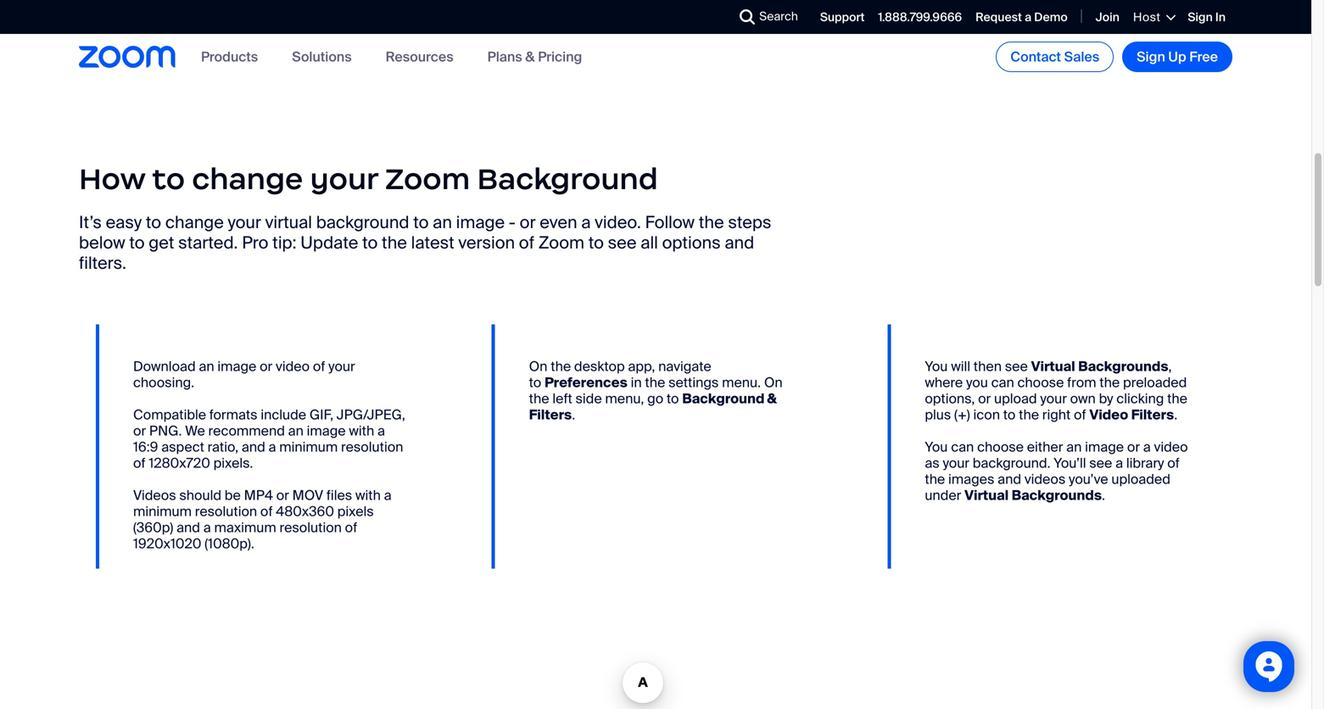 Task type: vqa. For each thing, say whether or not it's contained in the screenshot.
INEXPENSIVELY.
no



Task type: locate. For each thing, give the bounding box(es) containing it.
to right easy
[[146, 212, 161, 233]]

0 horizontal spatial sign
[[1138, 48, 1166, 66]]

and left videos
[[998, 470, 1022, 488]]

minimum inside compatible formats include gif, jpg/jpeg, or png. we recommend an image with a 16:9 aspect ratio, and a minimum resolution of 1280x720 pixels.
[[279, 438, 338, 456]]

. left uploaded
[[1103, 487, 1106, 504]]

& for plans
[[526, 48, 535, 66]]

change
[[192, 160, 303, 197], [165, 212, 224, 233]]

1 vertical spatial virtual
[[965, 487, 1009, 504]]

1 horizontal spatial &
[[768, 390, 778, 408]]

get
[[149, 232, 174, 254]]

1 vertical spatial you
[[925, 438, 948, 456]]

1 horizontal spatial sign
[[1189, 9, 1214, 25]]

or right mp4
[[276, 487, 289, 504]]

where
[[925, 374, 964, 392]]

you down plus
[[925, 438, 948, 456]]

choose down icon
[[978, 438, 1024, 456]]

0 vertical spatial virtual
[[1032, 358, 1076, 375]]

of right library
[[1168, 454, 1180, 472]]

image inside compatible formats include gif, jpg/jpeg, or png. we recommend an image with a 16:9 aspect ratio, and a minimum resolution of 1280x720 pixels.
[[307, 422, 346, 440]]

virtual up own
[[1032, 358, 1076, 375]]

resolution down jpg/jpeg,
[[341, 438, 404, 456]]

video up uploaded
[[1155, 438, 1189, 456]]

of up gif,
[[313, 358, 325, 375]]

0 horizontal spatial on
[[529, 358, 548, 375]]

the inside the on the desktop app, navigate to
[[551, 358, 571, 375]]

the right from
[[1100, 374, 1121, 392]]

plans
[[488, 48, 523, 66]]

1 vertical spatial choose
[[978, 438, 1024, 456]]

0 vertical spatial minimum
[[279, 438, 338, 456]]

1 horizontal spatial can
[[992, 374, 1015, 392]]

uploaded
[[1112, 470, 1171, 488]]

follow
[[645, 212, 695, 233]]

zoom
[[385, 160, 470, 197], [539, 232, 585, 254]]

your up gif,
[[329, 358, 355, 375]]

can
[[992, 374, 1015, 392], [952, 438, 975, 456]]

or down video filters .
[[1128, 438, 1141, 456]]

with right gif,
[[349, 422, 375, 440]]

the left latest
[[382, 232, 407, 254]]

you
[[925, 358, 948, 375], [925, 438, 948, 456]]

sign
[[1189, 9, 1214, 25], [1138, 48, 1166, 66]]

1 horizontal spatial on
[[765, 374, 783, 392]]

maximum
[[214, 519, 276, 537]]

background
[[477, 160, 659, 197], [683, 390, 765, 408]]

of
[[519, 232, 535, 254], [313, 358, 325, 375], [1075, 406, 1087, 424], [133, 454, 146, 472], [1168, 454, 1180, 472], [261, 503, 273, 521], [345, 519, 358, 537]]

on left desktop
[[529, 358, 548, 375]]

by
[[1100, 390, 1114, 408]]

tip:
[[273, 232, 297, 254]]

2 vertical spatial see
[[1090, 454, 1113, 472]]

or right (+)
[[979, 390, 992, 408]]

. left side
[[572, 406, 576, 424]]

the left "steps"
[[699, 212, 725, 233]]

a inside it's easy to change your virtual background to an image - or even a video. follow the steps below to get started. pro tip: update to the latest version of zoom to see all options and filters.
[[582, 212, 591, 233]]

or left png.
[[133, 422, 146, 440]]

see left all
[[608, 232, 637, 254]]

1 vertical spatial with
[[356, 487, 381, 504]]

on
[[529, 358, 548, 375], [765, 374, 783, 392]]

of right - at the top left of the page
[[519, 232, 535, 254]]

1 vertical spatial sign
[[1138, 48, 1166, 66]]

the left left
[[529, 390, 550, 408]]

1280x720
[[149, 454, 210, 472]]

sign left "up"
[[1138, 48, 1166, 66]]

can right you
[[992, 374, 1015, 392]]

upload
[[995, 390, 1038, 408]]

search
[[760, 8, 799, 24]]

2 you from the top
[[925, 438, 948, 456]]

0 vertical spatial with
[[349, 422, 375, 440]]

the
[[699, 212, 725, 233], [382, 232, 407, 254], [551, 358, 571, 375], [645, 374, 666, 392], [1100, 374, 1121, 392], [529, 390, 550, 408], [1168, 390, 1188, 408], [1019, 406, 1040, 424], [925, 470, 946, 488]]

image down video
[[1086, 438, 1125, 456]]

filters left side
[[529, 406, 572, 424]]

change up virtual
[[192, 160, 303, 197]]

1 vertical spatial &
[[768, 390, 778, 408]]

see right you'll
[[1090, 454, 1113, 472]]

a right even
[[582, 212, 591, 233]]

1 horizontal spatial video
[[1155, 438, 1189, 456]]

1 filters from the left
[[529, 406, 572, 424]]

image inside 'you can choose either an image or a video as your background. you'll see a library of the images and videos you've uploaded under'
[[1086, 438, 1125, 456]]

your left own
[[1041, 390, 1068, 408]]

pricing
[[538, 48, 583, 66]]

easy
[[106, 212, 142, 233]]

1 you from the top
[[925, 358, 948, 375]]

minimum inside videos should be mp4 or mov files with a minimum resolution of 480x360 pixels (360p) and a maximum resolution of 1920x1020 (1080p).
[[133, 503, 192, 521]]

image right include
[[307, 422, 346, 440]]

resolution
[[341, 438, 404, 456], [195, 503, 257, 521], [280, 519, 342, 537]]

side
[[576, 390, 602, 408]]

background
[[316, 212, 410, 233]]

to
[[152, 160, 185, 197], [146, 212, 161, 233], [414, 212, 429, 233], [129, 232, 145, 254], [363, 232, 378, 254], [589, 232, 604, 254], [529, 374, 542, 392], [667, 390, 679, 408], [1004, 406, 1016, 424]]

. for virtual backgrounds .
[[1103, 487, 1106, 504]]

your
[[310, 160, 378, 197], [228, 212, 261, 233], [329, 358, 355, 375], [1041, 390, 1068, 408], [943, 454, 970, 472]]

minimum
[[279, 438, 338, 456], [133, 503, 192, 521]]

1 vertical spatial change
[[165, 212, 224, 233]]

or right - at the top left of the page
[[520, 212, 536, 233]]

zoom up it's easy to change your virtual background to an image - or even a video. follow the steps below to get started. pro tip: update to the latest version of zoom to see all options and filters. at the top
[[385, 160, 470, 197]]

1 vertical spatial background
[[683, 390, 765, 408]]

the inside 'you can choose either an image or a video as your background. you'll see a library of the images and videos you've uploaded under'
[[925, 470, 946, 488]]

filters down preloaded
[[1132, 406, 1175, 424]]

0 horizontal spatial video
[[276, 358, 310, 375]]

0 horizontal spatial zoom
[[385, 160, 470, 197]]

backgrounds down you'll
[[1012, 487, 1103, 504]]

0 horizontal spatial &
[[526, 48, 535, 66]]

a left library
[[1116, 454, 1124, 472]]

of right right
[[1075, 406, 1087, 424]]

see inside 'you can choose either an image or a video as your background. you'll see a library of the images and videos you've uploaded under'
[[1090, 454, 1113, 472]]

0 vertical spatial can
[[992, 374, 1015, 392]]

of inside 'you can choose either an image or a video as your background. you'll see a library of the images and videos you've uploaded under'
[[1168, 454, 1180, 472]]

an inside it's easy to change your virtual background to an image - or even a video. follow the steps below to get started. pro tip: update to the latest version of zoom to see all options and filters.
[[433, 212, 452, 233]]

can inside 'you can choose either an image or a video as your background. you'll see a library of the images and videos you've uploaded under'
[[952, 438, 975, 456]]

virtual backgrounds .
[[965, 487, 1106, 504]]

contact
[[1011, 48, 1062, 66]]

and inside compatible formats include gif, jpg/jpeg, or png. we recommend an image with a 16:9 aspect ratio, and a minimum resolution of 1280x720 pixels.
[[242, 438, 265, 456]]

an right download
[[199, 358, 214, 375]]

search image
[[740, 9, 755, 25], [740, 9, 755, 25]]

. for video filters .
[[1175, 406, 1178, 424]]

your right as at the right bottom of the page
[[943, 454, 970, 472]]

1 vertical spatial see
[[1006, 358, 1029, 375]]

0 vertical spatial you
[[925, 358, 948, 375]]

options,
[[925, 390, 976, 408]]

video inside download an image or video of your choosing.
[[276, 358, 310, 375]]

and inside 'you can choose either an image or a video as your background. you'll see a library of the images and videos you've uploaded under'
[[998, 470, 1022, 488]]

& right menu.
[[768, 390, 778, 408]]

then
[[974, 358, 1002, 375]]

to left left
[[529, 374, 542, 392]]

& right plans
[[526, 48, 535, 66]]

1 horizontal spatial filters
[[1132, 406, 1175, 424]]

you left the will
[[925, 358, 948, 375]]

from
[[1068, 374, 1097, 392]]

minimum up 1920x1020
[[133, 503, 192, 521]]

0 vertical spatial &
[[526, 48, 535, 66]]

in the settings menu. on the left side menu, go to
[[529, 374, 783, 408]]

0 horizontal spatial background
[[477, 160, 659, 197]]

with
[[349, 422, 375, 440], [356, 487, 381, 504]]

aspect
[[161, 438, 204, 456]]

0 vertical spatial choose
[[1018, 374, 1065, 392]]

1 horizontal spatial zoom
[[539, 232, 585, 254]]

1 horizontal spatial minimum
[[279, 438, 338, 456]]

an left the "version"
[[433, 212, 452, 233]]

0 vertical spatial sign
[[1189, 9, 1214, 25]]

and right options
[[725, 232, 755, 254]]

. down preloaded
[[1175, 406, 1178, 424]]

on the desktop app, navigate to
[[529, 358, 712, 392]]

0 horizontal spatial can
[[952, 438, 975, 456]]

or inside compatible formats include gif, jpg/jpeg, or png. we recommend an image with a 16:9 aspect ratio, and a minimum resolution of 1280x720 pixels.
[[133, 422, 146, 440]]

the left images
[[925, 470, 946, 488]]

1 vertical spatial minimum
[[133, 503, 192, 521]]

1 horizontal spatial virtual
[[1032, 358, 1076, 375]]

0 horizontal spatial filters
[[529, 406, 572, 424]]

480x360
[[276, 503, 334, 521]]

mov
[[293, 487, 324, 504]]

background up even
[[477, 160, 659, 197]]

plans & pricing link
[[488, 48, 583, 66]]

you've
[[1070, 470, 1109, 488]]

you inside 'you can choose either an image or a video as your background. you'll see a library of the images and videos you've uploaded under'
[[925, 438, 948, 456]]

of up videos at bottom left
[[133, 454, 146, 472]]

formats
[[209, 406, 258, 424]]

and
[[725, 232, 755, 254], [242, 438, 265, 456], [998, 470, 1022, 488], [177, 519, 200, 537]]

the right in
[[645, 374, 666, 392]]

and right ratio,
[[242, 438, 265, 456]]

to inside the on the desktop app, navigate to
[[529, 374, 542, 392]]

or up include
[[260, 358, 273, 375]]

0 horizontal spatial see
[[608, 232, 637, 254]]

0 horizontal spatial minimum
[[133, 503, 192, 521]]

on right menu.
[[765, 374, 783, 392]]

icon
[[974, 406, 1001, 424]]

background down navigate
[[683, 390, 765, 408]]

.
[[572, 406, 576, 424], [1175, 406, 1178, 424], [1103, 487, 1106, 504]]

image left - at the top left of the page
[[456, 212, 505, 233]]

version
[[459, 232, 515, 254]]

a right gif,
[[378, 422, 385, 440]]

(1080p).
[[205, 535, 254, 553]]

1 horizontal spatial .
[[1103, 487, 1106, 504]]

0 vertical spatial video
[[276, 358, 310, 375]]

1 vertical spatial video
[[1155, 438, 1189, 456]]

you for you will then see virtual backgrounds
[[925, 358, 948, 375]]

in
[[631, 374, 642, 392]]

0 vertical spatial see
[[608, 232, 637, 254]]

a
[[1025, 9, 1032, 25], [582, 212, 591, 233], [378, 422, 385, 440], [269, 438, 276, 456], [1144, 438, 1152, 456], [1116, 454, 1124, 472], [384, 487, 392, 504], [203, 519, 211, 537]]

see right then
[[1006, 358, 1029, 375]]

of right be
[[261, 503, 273, 521]]

solutions button
[[292, 48, 352, 66]]

the left right
[[1019, 406, 1040, 424]]

to right the go
[[667, 390, 679, 408]]

& for background
[[768, 390, 778, 408]]

change left pro
[[165, 212, 224, 233]]

virtual down background.
[[965, 487, 1009, 504]]

an left gif,
[[288, 422, 304, 440]]

filters
[[529, 406, 572, 424], [1132, 406, 1175, 424]]

2 horizontal spatial see
[[1090, 454, 1113, 472]]

your inside download an image or video of your choosing.
[[329, 358, 355, 375]]

backgrounds up clicking
[[1079, 358, 1169, 375]]

to right icon
[[1004, 406, 1016, 424]]

video inside 'you can choose either an image or a video as your background. you'll see a library of the images and videos you've uploaded under'
[[1155, 438, 1189, 456]]

& inside "background & filters"
[[768, 390, 778, 408]]

can down (+)
[[952, 438, 975, 456]]

background.
[[973, 454, 1051, 472]]

sign left in
[[1189, 9, 1214, 25]]

to inside ", where you can choose from the preloaded options, or upload your own by clicking the plus (+) icon to the right of"
[[1004, 406, 1016, 424]]

preferences
[[545, 374, 628, 392]]

join link
[[1096, 9, 1120, 25]]

resolution down mov
[[280, 519, 342, 537]]

zoom logo image
[[79, 46, 176, 68]]

1 vertical spatial can
[[952, 438, 975, 456]]

the up left
[[551, 358, 571, 375]]

compatible formats include gif, jpg/jpeg, or png. we recommend an image with a 16:9 aspect ratio, and a minimum resolution of 1280x720 pixels.
[[133, 406, 406, 472]]

choose up right
[[1018, 374, 1065, 392]]

1 horizontal spatial see
[[1006, 358, 1029, 375]]

virtual
[[1032, 358, 1076, 375], [965, 487, 1009, 504]]

support
[[821, 9, 865, 25]]

2 horizontal spatial .
[[1175, 406, 1178, 424]]

in
[[1216, 9, 1226, 25]]

resolution inside compatible formats include gif, jpg/jpeg, or png. we recommend an image with a 16:9 aspect ratio, and a minimum resolution of 1280x720 pixels.
[[341, 438, 404, 456]]

backgrounds
[[1079, 358, 1169, 375], [1012, 487, 1103, 504]]

video up include
[[276, 358, 310, 375]]

and down the should
[[177, 519, 200, 537]]

products button
[[201, 48, 258, 66]]

(+)
[[955, 406, 971, 424]]

right
[[1043, 406, 1071, 424]]

1 horizontal spatial background
[[683, 390, 765, 408]]

minimum down gif,
[[279, 438, 338, 456]]

the down ,
[[1168, 390, 1188, 408]]

an right either at the bottom
[[1067, 438, 1083, 456]]

how to change your zoom background
[[79, 160, 659, 197]]

of down files
[[345, 519, 358, 537]]

1 vertical spatial zoom
[[539, 232, 585, 254]]

below
[[79, 232, 125, 254]]

background inside "background & filters"
[[683, 390, 765, 408]]

with right files
[[356, 487, 381, 504]]

image up formats
[[218, 358, 257, 375]]

contact sales link
[[997, 42, 1115, 72]]

on inside the on the desktop app, navigate to
[[529, 358, 548, 375]]

app,
[[628, 358, 655, 375]]

your left virtual
[[228, 212, 261, 233]]

zoom right - at the top left of the page
[[539, 232, 585, 254]]



Task type: describe. For each thing, give the bounding box(es) containing it.
of inside it's easy to change your virtual background to an image - or even a video. follow the steps below to get started. pro tip: update to the latest version of zoom to see all options and filters.
[[519, 232, 535, 254]]

videos
[[1025, 470, 1066, 488]]

compatible
[[133, 406, 206, 424]]

0 horizontal spatial virtual
[[965, 487, 1009, 504]]

or inside 'you can choose either an image or a video as your background. you'll see a library of the images and videos you've uploaded under'
[[1128, 438, 1141, 456]]

resources
[[386, 48, 454, 66]]

navigate
[[659, 358, 712, 375]]

download an image or video of your choosing.
[[133, 358, 355, 392]]

filters inside "background & filters"
[[529, 406, 572, 424]]

0 vertical spatial change
[[192, 160, 303, 197]]

menu.
[[722, 374, 761, 392]]

and inside videos should be mp4 or mov files with a minimum resolution of 480x360 pixels (360p) and a maximum resolution of 1920x1020 (1080p).
[[177, 519, 200, 537]]

files
[[327, 487, 352, 504]]

background & filters
[[529, 390, 778, 424]]

0 horizontal spatial .
[[572, 406, 576, 424]]

recommend
[[208, 422, 285, 440]]

as
[[925, 454, 940, 472]]

0 vertical spatial backgrounds
[[1079, 358, 1169, 375]]

menu,
[[606, 390, 645, 408]]

see inside it's easy to change your virtual background to an image - or even a video. follow the steps below to get started. pro tip: update to the latest version of zoom to see all options and filters.
[[608, 232, 637, 254]]

virtual
[[265, 212, 312, 233]]

your inside 'you can choose either an image or a video as your background. you'll see a library of the images and videos you've uploaded under'
[[943, 454, 970, 472]]

of inside ", where you can choose from the preloaded options, or upload your own by clicking the plus (+) icon to the right of"
[[1075, 406, 1087, 424]]

a left demo
[[1025, 9, 1032, 25]]

0 vertical spatial zoom
[[385, 160, 470, 197]]

can inside ", where you can choose from the preloaded options, or upload your own by clicking the plus (+) icon to the right of"
[[992, 374, 1015, 392]]

1.888.799.9666 link
[[879, 9, 963, 25]]

it's
[[79, 212, 102, 233]]

download
[[133, 358, 196, 375]]

host
[[1134, 9, 1161, 25]]

ratio,
[[208, 438, 239, 456]]

with inside videos should be mp4 or mov files with a minimum resolution of 480x360 pixels (360p) and a maximum resolution of 1920x1020 (1080p).
[[356, 487, 381, 504]]

to inside in the settings menu. on the left side menu, go to
[[667, 390, 679, 408]]

change inside it's easy to change your virtual background to an image - or even a video. follow the steps below to get started. pro tip: update to the latest version of zoom to see all options and filters.
[[165, 212, 224, 233]]

16:9
[[133, 438, 158, 456]]

your inside it's easy to change your virtual background to an image - or even a video. follow the steps below to get started. pro tip: update to the latest version of zoom to see all options and filters.
[[228, 212, 261, 233]]

pixels.
[[214, 454, 253, 472]]

products
[[201, 48, 258, 66]]

under
[[925, 487, 962, 504]]

host button
[[1134, 9, 1175, 25]]

it's easy to change your virtual background to an image - or even a video. follow the steps below to get started. pro tip: update to the latest version of zoom to see all options and filters.
[[79, 212, 772, 274]]

contact sales
[[1011, 48, 1100, 66]]

clicking
[[1117, 390, 1165, 408]]

zoom inside it's easy to change your virtual background to an image - or even a video. follow the steps below to get started. pro tip: update to the latest version of zoom to see all options and filters.
[[539, 232, 585, 254]]

your up background
[[310, 160, 378, 197]]

jpg/jpeg,
[[337, 406, 406, 424]]

join
[[1096, 9, 1120, 25]]

a down include
[[269, 438, 276, 456]]

videos
[[133, 487, 176, 504]]

a down the should
[[203, 519, 211, 537]]

or inside download an image or video of your choosing.
[[260, 358, 273, 375]]

2 filters from the left
[[1132, 406, 1175, 424]]

and inside it's easy to change your virtual background to an image - or even a video. follow the steps below to get started. pro tip: update to the latest version of zoom to see all options and filters.
[[725, 232, 755, 254]]

your inside ", where you can choose from the preloaded options, or upload your own by clicking the plus (+) icon to the right of"
[[1041, 390, 1068, 408]]

support link
[[821, 9, 865, 25]]

be
[[225, 487, 241, 504]]

desktop
[[575, 358, 625, 375]]

options
[[663, 232, 721, 254]]

solutions
[[292, 48, 352, 66]]

pro
[[242, 232, 269, 254]]

sign for sign in
[[1189, 9, 1214, 25]]

to left get
[[129, 232, 145, 254]]

you for you can choose either an image or a video as your background. you'll see a library of the images and videos you've uploaded under
[[925, 438, 948, 456]]

image inside it's easy to change your virtual background to an image - or even a video. follow the steps below to get started. pro tip: update to the latest version of zoom to see all options and filters.
[[456, 212, 505, 233]]

left
[[553, 390, 573, 408]]

choose inside 'you can choose either an image or a video as your background. you'll see a library of the images and videos you've uploaded under'
[[978, 438, 1024, 456]]

resolution up '(1080p).'
[[195, 503, 257, 521]]

sign for sign up free
[[1138, 48, 1166, 66]]

png.
[[149, 422, 182, 440]]

you will then see virtual backgrounds
[[925, 358, 1169, 375]]

0 vertical spatial background
[[477, 160, 659, 197]]

steps
[[729, 212, 772, 233]]

a right pixels
[[384, 487, 392, 504]]

filters.
[[79, 252, 126, 274]]

sign in link
[[1189, 9, 1226, 25]]

either
[[1028, 438, 1064, 456]]

to right even
[[589, 232, 604, 254]]

you can choose either an image or a video as your background. you'll see a library of the images and videos you've uploaded under
[[925, 438, 1189, 504]]

go
[[648, 390, 664, 408]]

(360p)
[[133, 519, 173, 537]]

plans & pricing
[[488, 48, 583, 66]]

1.888.799.9666
[[879, 9, 963, 25]]

to right background
[[414, 212, 429, 233]]

videos should be mp4 or mov files with a minimum resolution of 480x360 pixels (360p) and a maximum resolution of 1920x1020 (1080p).
[[133, 487, 392, 553]]

will
[[952, 358, 971, 375]]

with inside compatible formats include gif, jpg/jpeg, or png. we recommend an image with a 16:9 aspect ratio, and a minimum resolution of 1280x720 pixels.
[[349, 422, 375, 440]]

or inside videos should be mp4 or mov files with a minimum resolution of 480x360 pixels (360p) and a maximum resolution of 1920x1020 (1080p).
[[276, 487, 289, 504]]

sign up free link
[[1123, 42, 1233, 72]]

to right update
[[363, 232, 378, 254]]

demo
[[1035, 9, 1068, 25]]

started.
[[178, 232, 238, 254]]

to right how
[[152, 160, 185, 197]]

choosing.
[[133, 374, 194, 392]]

you
[[967, 374, 989, 392]]

free
[[1190, 48, 1219, 66]]

on inside in the settings menu. on the left side menu, go to
[[765, 374, 783, 392]]

or inside ", where you can choose from the preloaded options, or upload your own by clicking the plus (+) icon to the right of"
[[979, 390, 992, 408]]

how
[[79, 160, 145, 197]]

an inside 'you can choose either an image or a video as your background. you'll see a library of the images and videos you've uploaded under'
[[1067, 438, 1083, 456]]

images
[[949, 470, 995, 488]]

latest
[[411, 232, 455, 254]]

, where you can choose from the preloaded options, or upload your own by clicking the plus (+) icon to the right of
[[925, 358, 1188, 424]]

even
[[540, 212, 578, 233]]

an inside compatible formats include gif, jpg/jpeg, or png. we recommend an image with a 16:9 aspect ratio, and a minimum resolution of 1280x720 pixels.
[[288, 422, 304, 440]]

-
[[509, 212, 516, 233]]

include
[[261, 406, 306, 424]]

or inside it's easy to change your virtual background to an image - or even a video. follow the steps below to get started. pro tip: update to the latest version of zoom to see all options and filters.
[[520, 212, 536, 233]]

choose inside ", where you can choose from the preloaded options, or upload your own by clicking the plus (+) icon to the right of"
[[1018, 374, 1065, 392]]

a up uploaded
[[1144, 438, 1152, 456]]

pixels
[[338, 503, 374, 521]]

an inside download an image or video of your choosing.
[[199, 358, 214, 375]]

video
[[1090, 406, 1129, 424]]

all
[[641, 232, 659, 254]]

request a demo
[[976, 9, 1068, 25]]

request a demo link
[[976, 9, 1068, 25]]

we
[[185, 422, 205, 440]]

resources button
[[386, 48, 454, 66]]

of inside download an image or video of your choosing.
[[313, 358, 325, 375]]

of inside compatible formats include gif, jpg/jpeg, or png. we recommend an image with a 16:9 aspect ratio, and a minimum resolution of 1280x720 pixels.
[[133, 454, 146, 472]]

1 vertical spatial backgrounds
[[1012, 487, 1103, 504]]

library
[[1127, 454, 1165, 472]]

1920x1020
[[133, 535, 202, 553]]

update
[[301, 232, 359, 254]]

request
[[976, 9, 1023, 25]]

image inside download an image or video of your choosing.
[[218, 358, 257, 375]]



